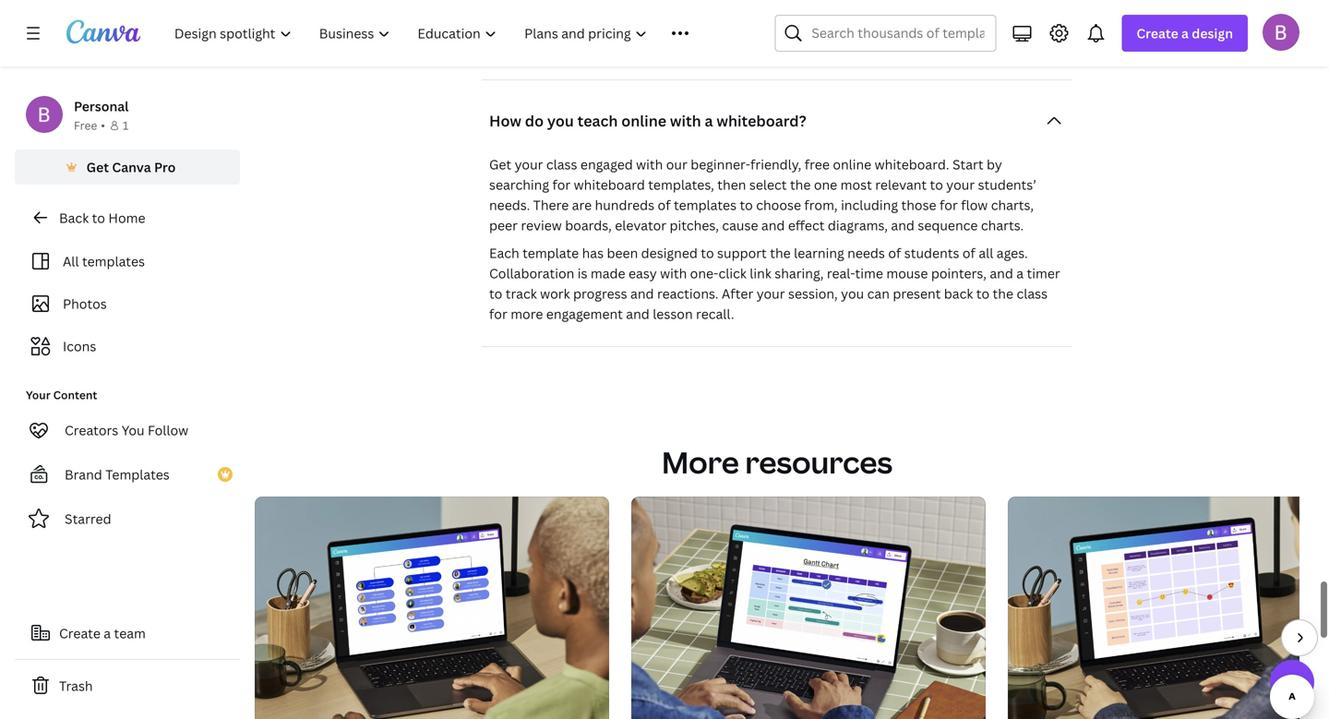 Task type: vqa. For each thing, say whether or not it's contained in the screenshot.
designed
yes



Task type: locate. For each thing, give the bounding box(es) containing it.
class inside get your class engaged with our beginner-friendly, free online whiteboard. start by searching for whiteboard templates, then select the one most relevant to your students' needs. there are hundreds of templates to choose from, including those for flow charts, peer review boards, elevator pitches, cause and effect diagrams, and sequence charts.
[[547, 156, 578, 173]]

charts.
[[982, 217, 1024, 234]]

1 vertical spatial you
[[842, 285, 865, 303]]

all templates link
[[26, 244, 229, 279]]

time
[[856, 265, 884, 282]]

after
[[722, 285, 754, 303]]

one
[[814, 176, 838, 194]]

photos link
[[26, 286, 229, 321]]

2 vertical spatial the
[[993, 285, 1014, 303]]

select
[[750, 176, 787, 194]]

online right teach on the top left
[[622, 111, 667, 131]]

been
[[607, 244, 638, 262]]

templates up pitches,
[[674, 196, 737, 214]]

0 vertical spatial with
[[670, 111, 702, 131]]

a inside each template has been designed to support the learning needs of students of all ages. collaboration is made easy with one-click link sharing, real-time mouse pointers, and a timer to track work progress and reactions. after your session, you can present back to the class for more engagement and lesson recall.
[[1017, 265, 1024, 282]]

you down real-
[[842, 285, 865, 303]]

easy
[[629, 265, 657, 282]]

you
[[122, 422, 145, 439]]

free
[[805, 156, 830, 173]]

get for get canva pro
[[87, 158, 109, 176]]

real-
[[827, 265, 856, 282]]

1 vertical spatial create
[[59, 625, 101, 642]]

are
[[572, 196, 592, 214]]

students
[[905, 244, 960, 262]]

templates,
[[649, 176, 715, 194]]

1 horizontal spatial get
[[490, 156, 512, 173]]

with down designed
[[660, 265, 687, 282]]

the up sharing,
[[770, 244, 791, 262]]

your down start
[[947, 176, 975, 194]]

1 vertical spatial the
[[770, 244, 791, 262]]

resources
[[746, 442, 893, 483]]

lesson
[[653, 305, 693, 323]]

one-
[[691, 265, 719, 282]]

for up sequence
[[940, 196, 958, 214]]

1 horizontal spatial create
[[1137, 24, 1179, 42]]

back to home
[[59, 209, 145, 227]]

a down ages.
[[1017, 265, 1024, 282]]

trash
[[59, 677, 93, 695]]

1 vertical spatial with
[[637, 156, 663, 173]]

1 vertical spatial templates
[[82, 253, 145, 270]]

recall.
[[696, 305, 735, 323]]

None search field
[[775, 15, 997, 52]]

top level navigation element
[[163, 15, 731, 52], [163, 15, 731, 52]]

your
[[515, 156, 543, 173], [947, 176, 975, 194], [757, 285, 786, 303]]

all templates
[[63, 253, 145, 270]]

0 vertical spatial for
[[553, 176, 571, 194]]

a inside button
[[104, 625, 111, 642]]

get inside get your class engaged with our beginner-friendly, free online whiteboard. start by searching for whiteboard templates, then select the one most relevant to your students' needs. there are hundreds of templates to choose from, including those for flow charts, peer review boards, elevator pitches, cause and effect diagrams, and sequence charts.
[[490, 156, 512, 173]]

2 horizontal spatial your
[[947, 176, 975, 194]]

those
[[902, 196, 937, 214]]

create left team
[[59, 625, 101, 642]]

from,
[[805, 196, 838, 214]]

1 vertical spatial class
[[1017, 285, 1048, 303]]

get for get your class engaged with our beginner-friendly, free online whiteboard. start by searching for whiteboard templates, then select the one most relevant to your students' needs. there are hundreds of templates to choose from, including those for flow charts, peer review boards, elevator pitches, cause and effect diagrams, and sequence charts.
[[490, 156, 512, 173]]

0 horizontal spatial templates
[[82, 253, 145, 270]]

creators you follow link
[[15, 412, 240, 449]]

0 vertical spatial create
[[1137, 24, 1179, 42]]

create
[[1137, 24, 1179, 42], [59, 625, 101, 642]]

create inside button
[[59, 625, 101, 642]]

templates
[[105, 466, 170, 483]]

the down ages.
[[993, 285, 1014, 303]]

your down link
[[757, 285, 786, 303]]

charts,
[[992, 196, 1034, 214]]

creators you follow
[[65, 422, 188, 439]]

for up there at left
[[553, 176, 571, 194]]

personal
[[74, 97, 129, 115]]

create a design
[[1137, 24, 1234, 42]]

boards,
[[565, 217, 612, 234]]

a
[[1182, 24, 1190, 42], [705, 111, 714, 131], [1017, 265, 1024, 282], [104, 625, 111, 642]]

can
[[868, 285, 890, 303]]

relevant
[[876, 176, 927, 194]]

0 horizontal spatial get
[[87, 158, 109, 176]]

0 horizontal spatial class
[[547, 156, 578, 173]]

0 horizontal spatial you
[[548, 111, 574, 131]]

canva
[[112, 158, 151, 176]]

online inside dropdown button
[[622, 111, 667, 131]]

by
[[987, 156, 1003, 173]]

for left more
[[490, 305, 508, 323]]

class down timer
[[1017, 285, 1048, 303]]

a up 'beginner-'
[[705, 111, 714, 131]]

create a design button
[[1123, 15, 1249, 52]]

1 horizontal spatial class
[[1017, 285, 1048, 303]]

with up our
[[670, 111, 702, 131]]

0 vertical spatial online
[[622, 111, 667, 131]]

create for create a team
[[59, 625, 101, 642]]

2 horizontal spatial for
[[940, 196, 958, 214]]

0 vertical spatial class
[[547, 156, 578, 173]]

and
[[762, 217, 785, 234], [892, 217, 915, 234], [990, 265, 1014, 282], [631, 285, 654, 303], [626, 305, 650, 323]]

peer
[[490, 217, 518, 234]]

get up searching
[[490, 156, 512, 173]]

Search search field
[[812, 16, 985, 51]]

online up most at the top right of page
[[833, 156, 872, 173]]

you right the do
[[548, 111, 574, 131]]

1 horizontal spatial online
[[833, 156, 872, 173]]

whiteboard.
[[875, 156, 950, 173]]

how
[[490, 111, 522, 131]]

of
[[658, 196, 671, 214], [889, 244, 902, 262], [963, 244, 976, 262]]

a left team
[[104, 625, 111, 642]]

get inside "button"
[[87, 158, 109, 176]]

1 vertical spatial your
[[947, 176, 975, 194]]

of up mouse
[[889, 244, 902, 262]]

hundreds
[[595, 196, 655, 214]]

0 vertical spatial templates
[[674, 196, 737, 214]]

learning
[[794, 244, 845, 262]]

0 horizontal spatial for
[[490, 305, 508, 323]]

to inside the back to home link
[[92, 209, 105, 227]]

0 horizontal spatial of
[[658, 196, 671, 214]]

templates right all
[[82, 253, 145, 270]]

with left our
[[637, 156, 663, 173]]

and down choose at the top right of page
[[762, 217, 785, 234]]

free •
[[74, 118, 105, 133]]

trash link
[[15, 668, 240, 705]]

class inside each template has been designed to support the learning needs of students of all ages. collaboration is made easy with one-click link sharing, real-time mouse pointers, and a timer to track work progress and reactions. after your session, you can present back to the class for more engagement and lesson recall.
[[1017, 285, 1048, 303]]

templates
[[674, 196, 737, 214], [82, 253, 145, 270]]

1 horizontal spatial your
[[757, 285, 786, 303]]

create inside dropdown button
[[1137, 24, 1179, 42]]

you inside each template has been designed to support the learning needs of students of all ages. collaboration is made easy with one-click link sharing, real-time mouse pointers, and a timer to track work progress and reactions. after your session, you can present back to the class for more engagement and lesson recall.
[[842, 285, 865, 303]]

class
[[547, 156, 578, 173], [1017, 285, 1048, 303]]

1 vertical spatial online
[[833, 156, 872, 173]]

templates inside all templates link
[[82, 253, 145, 270]]

0 horizontal spatial your
[[515, 156, 543, 173]]

class up there at left
[[547, 156, 578, 173]]

support
[[718, 244, 767, 262]]

present
[[893, 285, 941, 303]]

searching
[[490, 176, 550, 194]]

brand templates link
[[15, 456, 240, 493]]

2 vertical spatial your
[[757, 285, 786, 303]]

to
[[931, 176, 944, 194], [740, 196, 753, 214], [92, 209, 105, 227], [701, 244, 715, 262], [490, 285, 503, 303], [977, 285, 990, 303]]

1 horizontal spatial of
[[889, 244, 902, 262]]

the left one
[[791, 176, 811, 194]]

brand
[[65, 466, 102, 483]]

back
[[59, 209, 89, 227]]

1 vertical spatial for
[[940, 196, 958, 214]]

0 vertical spatial the
[[791, 176, 811, 194]]

students'
[[979, 176, 1037, 194]]

of down templates,
[[658, 196, 671, 214]]

get left 'canva'
[[87, 158, 109, 176]]

0 vertical spatial you
[[548, 111, 574, 131]]

0 horizontal spatial create
[[59, 625, 101, 642]]

0 horizontal spatial online
[[622, 111, 667, 131]]

2 vertical spatial with
[[660, 265, 687, 282]]

bob builder image
[[1263, 14, 1300, 51]]

your up searching
[[515, 156, 543, 173]]

get
[[490, 156, 512, 173], [87, 158, 109, 176]]

1 horizontal spatial you
[[842, 285, 865, 303]]

1 horizontal spatial templates
[[674, 196, 737, 214]]

create left design
[[1137, 24, 1179, 42]]

online inside get your class engaged with our beginner-friendly, free online whiteboard. start by searching for whiteboard templates, then select the one most relevant to your students' needs. there are hundreds of templates to choose from, including those for flow charts, peer review boards, elevator pitches, cause and effect diagrams, and sequence charts.
[[833, 156, 872, 173]]

of left all
[[963, 244, 976, 262]]

for
[[553, 176, 571, 194], [940, 196, 958, 214], [490, 305, 508, 323]]

2 vertical spatial for
[[490, 305, 508, 323]]

more
[[511, 305, 543, 323]]



Task type: describe. For each thing, give the bounding box(es) containing it.
for inside each template has been designed to support the learning needs of students of all ages. collaboration is made easy with one-click link sharing, real-time mouse pointers, and a timer to track work progress and reactions. after your session, you can present back to the class for more engagement and lesson recall.
[[490, 305, 508, 323]]

with inside each template has been designed to support the learning needs of students of all ages. collaboration is made easy with one-click link sharing, real-time mouse pointers, and a timer to track work progress and reactions. after your session, you can present back to the class for more engagement and lesson recall.
[[660, 265, 687, 282]]

starred link
[[15, 501, 240, 538]]

needs
[[848, 244, 886, 262]]

engaged
[[581, 156, 633, 173]]

click
[[719, 265, 747, 282]]

home
[[108, 209, 145, 227]]

mouse
[[887, 265, 929, 282]]

create for create a design
[[1137, 24, 1179, 42]]

2 horizontal spatial of
[[963, 244, 976, 262]]

a left design
[[1182, 24, 1190, 42]]

all
[[63, 253, 79, 270]]

your content
[[26, 387, 97, 403]]

templates inside get your class engaged with our beginner-friendly, free online whiteboard. start by searching for whiteboard templates, then select the one most relevant to your students' needs. there are hundreds of templates to choose from, including those for flow charts, peer review boards, elevator pitches, cause and effect diagrams, and sequence charts.
[[674, 196, 737, 214]]

teach
[[578, 111, 618, 131]]

beginner-
[[691, 156, 751, 173]]

with inside how do you teach online with a whiteboard? dropdown button
[[670, 111, 702, 131]]

our
[[667, 156, 688, 173]]

icons
[[63, 338, 96, 355]]

start
[[953, 156, 984, 173]]

1
[[123, 118, 129, 133]]

more resources
[[662, 442, 893, 483]]

each template has been designed to support the learning needs of students of all ages. collaboration is made easy with one-click link sharing, real-time mouse pointers, and a timer to track work progress and reactions. after your session, you can present back to the class for more engagement and lesson recall.
[[490, 244, 1061, 323]]

icons link
[[26, 329, 229, 364]]

ages.
[[997, 244, 1029, 262]]

diagrams,
[[828, 217, 888, 234]]

progress
[[574, 285, 628, 303]]

all
[[979, 244, 994, 262]]

and down ages.
[[990, 265, 1014, 282]]

link
[[750, 265, 772, 282]]

and left lesson
[[626, 305, 650, 323]]

do
[[525, 111, 544, 131]]

with inside get your class engaged with our beginner-friendly, free online whiteboard. start by searching for whiteboard templates, then select the one most relevant to your students' needs. there are hundreds of templates to choose from, including those for flow charts, peer review boards, elevator pitches, cause and effect diagrams, and sequence charts.
[[637, 156, 663, 173]]

review
[[521, 217, 562, 234]]

0 vertical spatial your
[[515, 156, 543, 173]]

the inside get your class engaged with our beginner-friendly, free online whiteboard. start by searching for whiteboard templates, then select the one most relevant to your students' needs. there are hundreds of templates to choose from, including those for flow charts, peer review boards, elevator pitches, cause and effect diagrams, and sequence charts.
[[791, 176, 811, 194]]

then
[[718, 176, 747, 194]]

sharing,
[[775, 265, 824, 282]]

timer
[[1027, 265, 1061, 282]]

free online gantt chart maker image
[[632, 497, 986, 719]]

back to home link
[[15, 199, 240, 236]]

content
[[53, 387, 97, 403]]

get canva pro
[[87, 158, 176, 176]]

1 horizontal spatial for
[[553, 176, 571, 194]]

and down easy at the top left of page
[[631, 285, 654, 303]]

your
[[26, 387, 51, 403]]

each
[[490, 244, 520, 262]]

including
[[841, 196, 899, 214]]

create a team
[[59, 625, 146, 642]]

there
[[534, 196, 569, 214]]

elevator
[[615, 217, 667, 234]]

effect
[[789, 217, 825, 234]]

pitches,
[[670, 217, 719, 234]]

free customer journey map maker image
[[1009, 497, 1330, 719]]

get canva pro button
[[15, 150, 240, 185]]

reactions.
[[658, 285, 719, 303]]

more
[[662, 442, 740, 483]]

most
[[841, 176, 873, 194]]

your inside each template has been designed to support the learning needs of students of all ages. collaboration is made easy with one-click link sharing, real-time mouse pointers, and a timer to track work progress and reactions. after your session, you can present back to the class for more engagement and lesson recall.
[[757, 285, 786, 303]]

engagement
[[547, 305, 623, 323]]

and down "those"
[[892, 217, 915, 234]]

pointers,
[[932, 265, 987, 282]]

team
[[114, 625, 146, 642]]

work
[[540, 285, 570, 303]]

track
[[506, 285, 537, 303]]

free
[[74, 118, 97, 133]]

you inside dropdown button
[[548, 111, 574, 131]]

needs.
[[490, 196, 530, 214]]

free organizational chart maker image
[[255, 497, 610, 719]]

get your class engaged with our beginner-friendly, free online whiteboard. start by searching for whiteboard templates, then select the one most relevant to your students' needs. there are hundreds of templates to choose from, including those for flow charts, peer review boards, elevator pitches, cause and effect diagrams, and sequence charts.
[[490, 156, 1037, 234]]

flow
[[962, 196, 989, 214]]

whiteboard?
[[717, 111, 807, 131]]

starred
[[65, 510, 111, 528]]

collaboration
[[490, 265, 575, 282]]

designed
[[642, 244, 698, 262]]

session,
[[789, 285, 838, 303]]

design
[[1193, 24, 1234, 42]]

cause
[[723, 217, 759, 234]]

brand templates
[[65, 466, 170, 483]]

template
[[523, 244, 579, 262]]

pro
[[154, 158, 176, 176]]

back
[[945, 285, 974, 303]]

how do you teach online with a whiteboard?
[[490, 111, 807, 131]]

choose
[[757, 196, 802, 214]]

of inside get your class engaged with our beginner-friendly, free online whiteboard. start by searching for whiteboard templates, then select the one most relevant to your students' needs. there are hundreds of templates to choose from, including those for flow charts, peer review boards, elevator pitches, cause and effect diagrams, and sequence charts.
[[658, 196, 671, 214]]

•
[[101, 118, 105, 133]]



